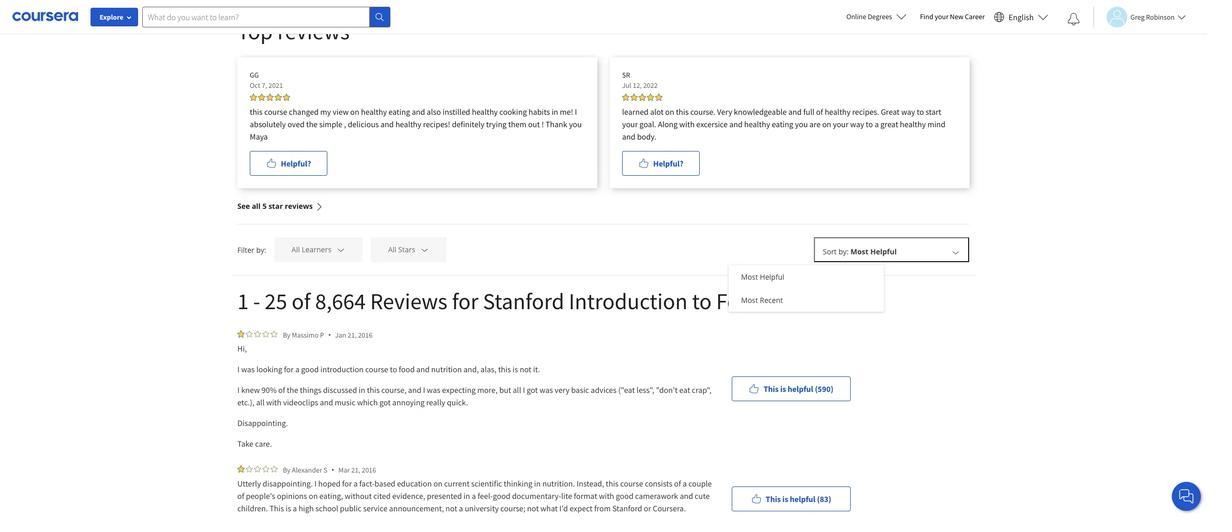 Task type: describe. For each thing, give the bounding box(es) containing it.
expect
[[570, 503, 593, 514]]

online
[[846, 12, 866, 21]]

the inside "i knew 90% of the things discussed in this course, and i was expecting more, but all i got was very basic advices ("eat less", "don't eat crap", etc.), all with videoclips and music which got annoying really quick."
[[287, 385, 298, 395]]

health
[[810, 287, 872, 315]]

is left (590)
[[780, 383, 786, 394]]

documentary-
[[512, 491, 561, 501]]

jan
[[335, 330, 346, 340]]

with inside "utterly disappointing. i hoped for a fact-based education on current scientific thinking in nutrition. instead, this course consists of a couple of people's opinions on eating, without cited evidence, presented in a feel-good documentary-lite format with good camerawork and cute children. this is a high school public service announcement, not a university course; not what i'd expect from stanford or coursera."
[[599, 491, 614, 501]]

etc.),
[[237, 397, 254, 408]]

instead,
[[577, 478, 604, 489]]

7,
[[262, 81, 267, 90]]

nutrition.
[[542, 478, 575, 489]]

and left 'also'
[[412, 107, 425, 117]]

alexander
[[292, 465, 322, 474]]

,
[[344, 119, 346, 129]]

new
[[950, 12, 963, 21]]

25
[[265, 287, 287, 315]]

8,664
[[315, 287, 366, 315]]

by massimo p • jan 21, 2016
[[283, 330, 372, 340]]

1 horizontal spatial way
[[901, 107, 915, 117]]

0 vertical spatial stanford
[[483, 287, 564, 315]]

i left knew
[[237, 385, 240, 395]]

service
[[363, 503, 387, 514]]

of right 25
[[292, 287, 311, 315]]

on inside this course changed my view on healthy eating and also instilled healthy cooking habits in me! i absolutely oved the simple , delicious and healthy recipes! definitely trying them out ! thank you maya
[[350, 107, 359, 117]]

helpful inside menu item
[[760, 272, 784, 282]]

(590)
[[815, 383, 833, 394]]

scientific
[[471, 478, 502, 489]]

them
[[508, 119, 526, 129]]

reviews inside button
[[285, 201, 313, 211]]

eating inside learned alot on this course. very knowledgeable and full of healthy recipes. great way to start your goal. along with excersice and healthy eating you are on your way to a great healthy mind and body.
[[772, 119, 793, 129]]

course inside this course changed my view on healthy eating and also instilled healthy cooking habits in me! i absolutely oved the simple , delicious and healthy recipes! definitely trying them out ! thank you maya
[[264, 107, 287, 117]]

degrees
[[868, 12, 892, 21]]

you inside learned alot on this course. very knowledgeable and full of healthy recipes. great way to start your goal. along with excersice and healthy eating you are on your way to a great healthy mind and body.
[[795, 119, 808, 129]]

"don't
[[656, 385, 678, 395]]

helpful? button for oved
[[250, 151, 328, 176]]

based
[[375, 478, 395, 489]]

greg robinson button
[[1093, 6, 1186, 27]]

1 horizontal spatial chevron down image
[[420, 245, 429, 255]]

2 horizontal spatial good
[[616, 491, 633, 501]]

career
[[965, 12, 985, 21]]

not down presented
[[446, 503, 457, 514]]

find
[[920, 12, 933, 21]]

4 filled star image from the left
[[647, 94, 654, 101]]

healthy right great
[[900, 119, 926, 129]]

(83)
[[817, 494, 831, 504]]

i up annoying
[[423, 385, 425, 395]]

and down most helpful
[[769, 287, 805, 315]]

course;
[[500, 503, 525, 514]]

star image down 25
[[262, 330, 269, 338]]

recent
[[760, 295, 783, 305]]

• for this is helpful (83)
[[332, 465, 334, 475]]

a left fact-
[[353, 478, 358, 489]]

21, for this is helpful (590)
[[348, 330, 357, 340]]

trying
[[486, 119, 507, 129]]

advices
[[591, 385, 617, 395]]

most for most helpful
[[741, 272, 758, 282]]

feel-
[[478, 491, 493, 501]]

course inside "utterly disappointing. i hoped for a fact-based education on current scientific thinking in nutrition. instead, this course consists of a couple of people's opinions on eating, without cited evidence, presented in a feel-good documentary-lite format with good camerawork and cute children. this is a high school public service announcement, not a university course; not what i'd expect from stanford or coursera."
[[620, 478, 643, 489]]

mar
[[338, 465, 350, 474]]

this inside learned alot on this course. very knowledgeable and full of healthy recipes. great way to start your goal. along with excersice and healthy eating you are on your way to a great healthy mind and body.
[[676, 107, 689, 117]]

this is helpful (590) button
[[732, 376, 851, 401]]

from
[[594, 503, 611, 514]]

this for this is helpful (590)
[[764, 383, 779, 394]]

looking
[[256, 364, 282, 374]]

and right food
[[416, 364, 430, 374]]

not down documentary-
[[527, 503, 539, 514]]

school
[[315, 503, 338, 514]]

this for this is helpful (83)
[[766, 494, 781, 504]]

helpful for (83)
[[790, 494, 815, 504]]

2 horizontal spatial your
[[935, 12, 948, 21]]

coursera image
[[12, 8, 78, 25]]

0 vertical spatial reviews
[[277, 17, 350, 46]]

cited
[[373, 491, 391, 501]]

oct
[[250, 81, 260, 90]]

this inside this course changed my view on healthy eating and also instilled healthy cooking habits in me! i absolutely oved the simple , delicious and healthy recipes! definitely trying them out ! thank you maya
[[250, 107, 263, 117]]

star image left massimo
[[270, 330, 278, 338]]

0 horizontal spatial your
[[622, 119, 638, 129]]

evidence,
[[392, 491, 425, 501]]

1 horizontal spatial helpful
[[870, 247, 897, 257]]

by alexander s • mar 21, 2016
[[283, 465, 376, 475]]

learned alot on this course. very knowledgeable and full of healthy recipes. great way to start your goal. along with excersice and healthy eating you are on your way to a great healthy mind and body.
[[622, 107, 945, 142]]

3 filled star image from the left
[[622, 94, 629, 101]]

sort by: most helpful
[[823, 247, 897, 257]]

high
[[299, 503, 314, 514]]

utterly disappointing. i hoped for a fact-based education on current scientific thinking in nutrition. instead, this course consists of a couple of people's opinions on eating, without cited evidence, presented in a feel-good documentary-lite format with good camerawork and cute children. this is a high school public service announcement, not a university course; not what i'd expect from stanford or coursera.
[[237, 478, 714, 514]]

and down very
[[729, 119, 743, 129]]

12,
[[633, 81, 642, 90]]

and left body. at the top
[[622, 131, 635, 142]]

great
[[880, 119, 898, 129]]

greg robinson
[[1130, 12, 1175, 21]]

children.
[[237, 503, 268, 514]]

knew
[[241, 385, 260, 395]]

filter
[[237, 245, 254, 255]]

("eat
[[618, 385, 635, 395]]

i inside "utterly disappointing. i hoped for a fact-based education on current scientific thinking in nutrition. instead, this course consists of a couple of people's opinions on eating, without cited evidence, presented in a feel-good documentary-lite format with good camerawork and cute children. this is a high school public service announcement, not a university course; not what i'd expect from stanford or coursera."
[[314, 478, 317, 489]]

changed
[[289, 107, 319, 117]]

by: for sort
[[839, 247, 849, 257]]

hi,
[[237, 343, 247, 354]]

most for most recent
[[741, 295, 758, 305]]

delicious
[[348, 119, 379, 129]]

1 horizontal spatial was
[[427, 385, 440, 395]]

p
[[320, 330, 324, 340]]

out
[[528, 119, 540, 129]]

0 horizontal spatial for
[[284, 364, 294, 374]]

sort
[[823, 247, 837, 257]]

my
[[320, 107, 331, 117]]

format
[[574, 491, 597, 501]]

absolutely
[[250, 119, 286, 129]]

consists
[[645, 478, 672, 489]]

english button
[[990, 0, 1052, 34]]

very
[[717, 107, 732, 117]]

star image up disappointing. at the bottom left of the page
[[270, 465, 278, 473]]

0 vertical spatial most
[[850, 247, 868, 257]]

but
[[499, 385, 511, 395]]

on up along
[[665, 107, 674, 117]]

introduction
[[320, 364, 364, 374]]

1 filled star image from the left
[[250, 94, 257, 101]]

stanford inside "utterly disappointing. i hoped for a fact-based education on current scientific thinking in nutrition. instead, this course consists of a couple of people's opinions on eating, without cited evidence, presented in a feel-good documentary-lite format with good camerawork and cute children. this is a high school public service announcement, not a university course; not what i'd expect from stanford or coursera."
[[612, 503, 642, 514]]

1 horizontal spatial got
[[527, 385, 538, 395]]

top reviews
[[237, 17, 350, 46]]

knowledgeable
[[734, 107, 787, 117]]

i was looking for a good introduction course to food and nutrition and, alas, this is not it.
[[237, 364, 540, 374]]

1 horizontal spatial your
[[833, 119, 849, 129]]

it.
[[533, 364, 540, 374]]

this is helpful (590)
[[764, 383, 833, 394]]

presented
[[427, 491, 462, 501]]

see all 5 star reviews
[[237, 201, 313, 211]]

body.
[[637, 131, 656, 142]]

this is helpful (83)
[[766, 494, 831, 504]]

definitely
[[452, 119, 484, 129]]

eating inside this course changed my view on healthy eating and also instilled healthy cooking habits in me! i absolutely oved the simple , delicious and healthy recipes! definitely trying them out ! thank you maya
[[389, 107, 410, 117]]

introduction
[[569, 287, 688, 315]]



Task type: locate. For each thing, give the bounding box(es) containing it.
0 vertical spatial for
[[452, 287, 478, 315]]

in down current
[[464, 491, 470, 501]]

0 horizontal spatial helpful?
[[281, 158, 311, 169]]

eating
[[389, 107, 410, 117], [772, 119, 793, 129]]

0 horizontal spatial by:
[[256, 245, 266, 255]]

with down the 90%
[[266, 397, 281, 408]]

i left "hoped"
[[314, 478, 317, 489]]

most left recent
[[741, 295, 758, 305]]

you inside this course changed my view on healthy eating and also instilled healthy cooking habits in me! i absolutely oved the simple , delicious and healthy recipes! definitely trying them out ! thank you maya
[[569, 119, 582, 129]]

1 vertical spatial 2016
[[362, 465, 376, 474]]

s
[[324, 465, 327, 474]]

chat with us image
[[1178, 488, 1195, 505]]

on up presented
[[433, 478, 442, 489]]

your
[[935, 12, 948, 21], [622, 119, 638, 129], [833, 119, 849, 129]]

helpful? for oved
[[281, 158, 311, 169]]

!
[[542, 119, 544, 129]]

announcement,
[[389, 503, 444, 514]]

i inside this course changed my view on healthy eating and also instilled healthy cooking habits in me! i absolutely oved the simple , delicious and healthy recipes! definitely trying them out ! thank you maya
[[575, 107, 577, 117]]

by left massimo
[[283, 330, 290, 340]]

i
[[575, 107, 577, 117], [237, 364, 240, 374], [237, 385, 240, 395], [423, 385, 425, 395], [523, 385, 525, 395], [314, 478, 317, 489]]

nutrition
[[431, 364, 462, 374]]

top
[[237, 17, 273, 46]]

full
[[803, 107, 814, 117]]

chevron down image
[[336, 245, 346, 255], [420, 245, 429, 255], [951, 248, 960, 257]]

2016 inside the by massimo p • jan 21, 2016
[[358, 330, 372, 340]]

the inside this course changed my view on healthy eating and also instilled healthy cooking habits in me! i absolutely oved the simple , delicious and healthy recipes! definitely trying them out ! thank you maya
[[306, 119, 318, 129]]

0 horizontal spatial course
[[264, 107, 287, 117]]

a left "feel-"
[[472, 491, 476, 501]]

the
[[306, 119, 318, 129], [287, 385, 298, 395]]

most helpful
[[741, 272, 784, 282]]

• right p
[[328, 330, 331, 340]]

2 vertical spatial most
[[741, 295, 758, 305]]

2016 right jan
[[358, 330, 372, 340]]

and left cute at right
[[680, 491, 693, 501]]

1 vertical spatial eating
[[772, 119, 793, 129]]

0 horizontal spatial stanford
[[483, 287, 564, 315]]

of inside "i knew 90% of the things discussed in this course, and i was expecting more, but all i got was very basic advices ("eat less", "don't eat crap", etc.), all with videoclips and music which got annoying really quick."
[[278, 385, 285, 395]]

0 vertical spatial with
[[679, 119, 695, 129]]

0 vertical spatial all
[[252, 201, 261, 211]]

or
[[644, 503, 651, 514]]

in up which
[[359, 385, 365, 395]]

reviews
[[370, 287, 447, 315]]

0 horizontal spatial the
[[287, 385, 298, 395]]

filled star image
[[258, 94, 265, 101], [266, 94, 274, 101], [283, 94, 290, 101], [630, 94, 638, 101], [639, 94, 646, 101], [655, 94, 662, 101], [237, 330, 245, 338], [237, 465, 245, 473]]

0 vertical spatial got
[[527, 385, 538, 395]]

good up course;
[[493, 491, 510, 501]]

helpful? down body. at the top
[[653, 158, 683, 169]]

1 horizontal spatial helpful? button
[[622, 151, 700, 176]]

2 helpful? button from the left
[[622, 151, 700, 176]]

0 horizontal spatial you
[[569, 119, 582, 129]]

and,
[[463, 364, 479, 374]]

What do you want to learn? text field
[[142, 6, 370, 27]]

all
[[252, 201, 261, 211], [513, 385, 521, 395], [256, 397, 265, 408]]

eating down "knowledgeable"
[[772, 119, 793, 129]]

by inside the by massimo p • jan 21, 2016
[[283, 330, 290, 340]]

1 horizontal spatial with
[[599, 491, 614, 501]]

healthy left recipes! at the left top
[[395, 119, 421, 129]]

by
[[283, 330, 290, 340], [283, 465, 290, 474]]

a left the couple
[[683, 478, 687, 489]]

5
[[262, 201, 267, 211]]

in left "me!"
[[552, 107, 558, 117]]

1 horizontal spatial •
[[332, 465, 334, 475]]

2016 up fact-
[[362, 465, 376, 474]]

0 horizontal spatial got
[[379, 397, 391, 408]]

2 by from the top
[[283, 465, 290, 474]]

1 vertical spatial by
[[283, 465, 290, 474]]

0 horizontal spatial •
[[328, 330, 331, 340]]

most
[[850, 247, 868, 257], [741, 272, 758, 282], [741, 295, 758, 305]]

online degrees
[[846, 12, 892, 21]]

1 horizontal spatial course
[[365, 364, 388, 374]]

with up from
[[599, 491, 614, 501]]

0 horizontal spatial helpful? button
[[250, 151, 328, 176]]

in inside this course changed my view on healthy eating and also instilled healthy cooking habits in me! i absolutely oved the simple , delicious and healthy recipes! definitely trying them out ! thank you maya
[[552, 107, 558, 117]]

1 vertical spatial stanford
[[612, 503, 642, 514]]

healthy down "knowledgeable"
[[744, 119, 770, 129]]

1 vertical spatial •
[[332, 465, 334, 475]]

take
[[237, 439, 253, 449]]

good up things at the left
[[301, 364, 319, 374]]

start
[[926, 107, 941, 117]]

2016
[[358, 330, 372, 340], [362, 465, 376, 474]]

of right the 90%
[[278, 385, 285, 395]]

view
[[333, 107, 349, 117]]

to
[[917, 107, 924, 117], [866, 119, 873, 129], [692, 287, 712, 315], [390, 364, 397, 374]]

star image
[[262, 330, 269, 338], [270, 330, 278, 338], [262, 465, 269, 473], [270, 465, 278, 473]]

21, right mar
[[351, 465, 360, 474]]

healthy left the recipes.
[[825, 107, 851, 117]]

greg
[[1130, 12, 1145, 21]]

0 vertical spatial course
[[264, 107, 287, 117]]

quick.
[[447, 397, 468, 408]]

1 vertical spatial all
[[513, 385, 521, 395]]

1 vertical spatial course
[[365, 364, 388, 374]]

eating,
[[319, 491, 343, 501]]

all right but
[[513, 385, 521, 395]]

2016 for this is helpful (83)
[[362, 465, 376, 474]]

all left 5
[[252, 201, 261, 211]]

english
[[1009, 12, 1034, 22]]

filled star image down jul
[[622, 94, 629, 101]]

0 vertical spatial •
[[328, 330, 331, 340]]

helpful left (590)
[[788, 383, 813, 394]]

star
[[268, 201, 283, 211]]

by: for filter
[[256, 245, 266, 255]]

cooking
[[499, 107, 527, 117]]

21,
[[348, 330, 357, 340], [351, 465, 360, 474]]

of inside learned alot on this course. very knowledgeable and full of healthy recipes. great way to start your goal. along with excersice and healthy eating you are on your way to a great healthy mind and body.
[[816, 107, 823, 117]]

i'd
[[559, 503, 568, 514]]

1 vertical spatial the
[[287, 385, 298, 395]]

eating left 'also'
[[389, 107, 410, 117]]

way down the recipes.
[[850, 119, 864, 129]]

was left very
[[539, 385, 553, 395]]

good left camerawork
[[616, 491, 633, 501]]

along
[[658, 119, 678, 129]]

healthy up the delicious
[[361, 107, 387, 117]]

0 horizontal spatial with
[[266, 397, 281, 408]]

this inside "utterly disappointing. i hoped for a fact-based education on current scientific thinking in nutrition. instead, this course consists of a couple of people's opinions on eating, without cited evidence, presented in a feel-good documentary-lite format with good camerawork and cute children. this is a high school public service announcement, not a university course; not what i'd expect from stanford or coursera."
[[270, 503, 284, 514]]

oved
[[288, 119, 304, 129]]

stanford
[[483, 287, 564, 315], [612, 503, 642, 514]]

most recent
[[741, 295, 783, 305]]

most up food
[[741, 272, 758, 282]]

1 horizontal spatial helpful?
[[653, 158, 683, 169]]

21, inside the by massimo p • jan 21, 2016
[[348, 330, 357, 340]]

on right view
[[350, 107, 359, 117]]

filled star image down oct
[[250, 94, 257, 101]]

21, for this is helpful (83)
[[351, 465, 360, 474]]

jul
[[622, 81, 631, 90]]

what
[[540, 503, 558, 514]]

0 vertical spatial 2016
[[358, 330, 372, 340]]

your right find
[[935, 12, 948, 21]]

by for this is helpful (83)
[[283, 465, 290, 474]]

this inside "utterly disappointing. i hoped for a fact-based education on current scientific thinking in nutrition. instead, this course consists of a couple of people's opinions on eating, without cited evidence, presented in a feel-good documentary-lite format with good camerawork and cute children. this is a high school public service announcement, not a university course; not what i'd expect from stanford or coursera."
[[606, 478, 619, 489]]

in up documentary-
[[534, 478, 541, 489]]

• right s
[[332, 465, 334, 475]]

of down utterly on the left of the page
[[237, 491, 244, 501]]

2 vertical spatial with
[[599, 491, 614, 501]]

learned
[[622, 107, 648, 117]]

1 horizontal spatial good
[[493, 491, 510, 501]]

0 horizontal spatial eating
[[389, 107, 410, 117]]

1
[[237, 287, 249, 315]]

1 horizontal spatial you
[[795, 119, 808, 129]]

by: right the filter at the top
[[256, 245, 266, 255]]

for inside "utterly disappointing. i hoped for a fact-based education on current scientific thinking in nutrition. instead, this course consists of a couple of people's opinions on eating, without cited evidence, presented in a feel-good documentary-lite format with good camerawork and cute children. this is a high school public service announcement, not a university course; not what i'd expect from stanford or coursera."
[[342, 478, 352, 489]]

0 horizontal spatial good
[[301, 364, 319, 374]]

0 horizontal spatial helpful
[[760, 272, 784, 282]]

gg oct 7, 2021
[[250, 70, 283, 90]]

simple
[[319, 119, 342, 129]]

food
[[716, 287, 764, 315]]

on up high
[[309, 491, 318, 501]]

in
[[552, 107, 558, 117], [359, 385, 365, 395], [534, 478, 541, 489], [464, 491, 470, 501]]

0 vertical spatial eating
[[389, 107, 410, 117]]

and left full
[[788, 107, 802, 117]]

1 vertical spatial for
[[284, 364, 294, 374]]

• for this is helpful (590)
[[328, 330, 331, 340]]

videoclips
[[283, 397, 318, 408]]

take care.
[[237, 439, 272, 449]]

2 filled star image from the left
[[275, 94, 282, 101]]

this
[[250, 107, 263, 117], [676, 107, 689, 117], [498, 364, 511, 374], [367, 385, 380, 395], [606, 478, 619, 489]]

alas,
[[480, 364, 496, 374]]

a left high
[[293, 503, 297, 514]]

with right along
[[679, 119, 695, 129]]

most right sort
[[850, 247, 868, 257]]

you left are
[[795, 119, 808, 129]]

menu containing most helpful
[[729, 265, 884, 312]]

for
[[452, 287, 478, 315], [284, 364, 294, 374], [342, 478, 352, 489]]

0 horizontal spatial way
[[850, 119, 864, 129]]

1 vertical spatial got
[[379, 397, 391, 408]]

camerawork
[[635, 491, 678, 501]]

explore
[[100, 12, 123, 22]]

0 vertical spatial way
[[901, 107, 915, 117]]

21, inside 'by alexander s • mar 21, 2016'
[[351, 465, 360, 474]]

1 vertical spatial most
[[741, 272, 758, 282]]

in inside "i knew 90% of the things discussed in this course, and i was expecting more, but all i got was very basic advices ("eat less", "don't eat crap", etc.), all with videoclips and music which got annoying really quick."
[[359, 385, 365, 395]]

2 horizontal spatial was
[[539, 385, 553, 395]]

thinking
[[504, 478, 532, 489]]

0 vertical spatial by
[[283, 330, 290, 340]]

this right instead, on the bottom
[[606, 478, 619, 489]]

1 horizontal spatial the
[[306, 119, 318, 129]]

2 vertical spatial for
[[342, 478, 352, 489]]

1 vertical spatial 21,
[[351, 465, 360, 474]]

and inside "utterly disappointing. i hoped for a fact-based education on current scientific thinking in nutrition. instead, this course consists of a couple of people's opinions on eating, without cited evidence, presented in a feel-good documentary-lite format with good camerawork and cute children. this is a high school public service announcement, not a university course; not what i'd expect from stanford or coursera."
[[680, 491, 693, 501]]

of right full
[[816, 107, 823, 117]]

1 helpful? button from the left
[[250, 151, 328, 176]]

sr jul 12, 2022
[[622, 70, 658, 90]]

filled star image
[[250, 94, 257, 101], [275, 94, 282, 101], [622, 94, 629, 101], [647, 94, 654, 101]]

and down discussed
[[320, 397, 333, 408]]

this up which
[[367, 385, 380, 395]]

90%
[[262, 385, 277, 395]]

0 horizontal spatial was
[[241, 364, 255, 374]]

with inside "i knew 90% of the things discussed in this course, and i was expecting more, but all i got was very basic advices ("eat less", "don't eat crap", etc.), all with videoclips and music which got annoying really quick."
[[266, 397, 281, 408]]

2 horizontal spatial with
[[679, 119, 695, 129]]

expecting
[[442, 385, 476, 395]]

not left it.
[[520, 364, 531, 374]]

university
[[465, 503, 499, 514]]

1 vertical spatial helpful
[[760, 272, 784, 282]]

and up annoying
[[408, 385, 421, 395]]

1 vertical spatial way
[[850, 119, 864, 129]]

filter by:
[[237, 245, 266, 255]]

2 horizontal spatial chevron down image
[[951, 248, 960, 257]]

also
[[427, 107, 441, 117]]

star image down care.
[[262, 465, 269, 473]]

is down the opinions
[[286, 503, 291, 514]]

most helpful menu item
[[729, 265, 884, 289]]

2016 inside 'by alexander s • mar 21, 2016'
[[362, 465, 376, 474]]

course
[[264, 107, 287, 117], [365, 364, 388, 374], [620, 478, 643, 489]]

star image
[[246, 330, 253, 338], [254, 330, 261, 338], [246, 465, 253, 473], [254, 465, 261, 473]]

got down course,
[[379, 397, 391, 408]]

i knew 90% of the things discussed in this course, and i was expecting more, but all i got was very basic advices ("eat less", "don't eat crap", etc.), all with videoclips and music which got annoying really quick.
[[237, 385, 713, 408]]

is left it.
[[513, 364, 518, 374]]

this inside "i knew 90% of the things discussed in this course, and i was expecting more, but all i got was very basic advices ("eat less", "don't eat crap", etc.), all with videoclips and music which got annoying really quick."
[[367, 385, 380, 395]]

1 you from the left
[[569, 119, 582, 129]]

your right are
[[833, 119, 849, 129]]

was up really
[[427, 385, 440, 395]]

healthy up trying
[[472, 107, 498, 117]]

1 horizontal spatial for
[[342, 478, 352, 489]]

1 horizontal spatial stanford
[[612, 503, 642, 514]]

course up course,
[[365, 364, 388, 374]]

a right looking
[[295, 364, 299, 374]]

2 horizontal spatial for
[[452, 287, 478, 315]]

a inside learned alot on this course. very knowledgeable and full of healthy recipes. great way to start your goal. along with excersice and healthy eating you are on your way to a great healthy mind and body.
[[875, 119, 879, 129]]

1 by from the top
[[283, 330, 290, 340]]

helpful? button down body. at the top
[[622, 151, 700, 176]]

2 vertical spatial course
[[620, 478, 643, 489]]

1 - 25 of 8,664 reviews for stanford introduction to food and health
[[237, 287, 872, 315]]

2 you from the left
[[795, 119, 808, 129]]

utterly
[[237, 478, 261, 489]]

by:
[[256, 245, 266, 255], [839, 247, 849, 257]]

course up absolutely
[[264, 107, 287, 117]]

this up along
[[676, 107, 689, 117]]

with inside learned alot on this course. very knowledgeable and full of healthy recipes. great way to start your goal. along with excersice and healthy eating you are on your way to a great healthy mind and body.
[[679, 119, 695, 129]]

1 helpful? from the left
[[281, 158, 311, 169]]

education
[[397, 478, 432, 489]]

which
[[357, 397, 378, 408]]

disappointing.
[[263, 478, 313, 489]]

massimo
[[292, 330, 319, 340]]

are
[[809, 119, 821, 129]]

sr
[[622, 70, 630, 80]]

1 horizontal spatial eating
[[772, 119, 793, 129]]

1 vertical spatial with
[[266, 397, 281, 408]]

1 horizontal spatial by:
[[839, 247, 849, 257]]

helpful? button for along
[[622, 151, 700, 176]]

thank
[[546, 119, 567, 129]]

things
[[300, 385, 321, 395]]

0 vertical spatial helpful
[[870, 247, 897, 257]]

helpful? button down oved
[[250, 151, 328, 176]]

0 vertical spatial helpful
[[788, 383, 813, 394]]

filled star image down '2022' on the top right
[[647, 94, 654, 101]]

all inside button
[[252, 201, 261, 211]]

None search field
[[142, 6, 390, 27]]

2016 for this is helpful (590)
[[358, 330, 372, 340]]

helpful? down oved
[[281, 158, 311, 169]]

1 vertical spatial helpful
[[790, 494, 815, 504]]

and right the delicious
[[380, 119, 394, 129]]

public
[[340, 503, 362, 514]]

a down presented
[[459, 503, 463, 514]]

all right etc.), on the bottom left of page
[[256, 397, 265, 408]]

most recent menu item
[[729, 289, 884, 312]]

way right great
[[901, 107, 915, 117]]

a left great
[[875, 119, 879, 129]]

by up disappointing. at the bottom left of the page
[[283, 465, 290, 474]]

i right but
[[523, 385, 525, 395]]

•
[[328, 330, 331, 340], [332, 465, 334, 475]]

helpful? for along
[[653, 158, 683, 169]]

0 vertical spatial the
[[306, 119, 318, 129]]

this course changed my view on healthy eating and also instilled healthy cooking habits in me! i absolutely oved the simple , delicious and healthy recipes! definitely trying them out ! thank you maya
[[250, 107, 582, 142]]

less",
[[637, 385, 654, 395]]

on right are
[[822, 119, 831, 129]]

0 vertical spatial 21,
[[348, 330, 357, 340]]

2 horizontal spatial course
[[620, 478, 643, 489]]

was
[[241, 364, 255, 374], [427, 385, 440, 395], [539, 385, 553, 395]]

i down hi,
[[237, 364, 240, 374]]

2 vertical spatial all
[[256, 397, 265, 408]]

is inside "utterly disappointing. i hoped for a fact-based education on current scientific thinking in nutrition. instead, this course consists of a couple of people's opinions on eating, without cited evidence, presented in a feel-good documentary-lite format with good camerawork and cute children. this is a high school public service announcement, not a university course; not what i'd expect from stanford or coursera."
[[286, 503, 291, 514]]

was up knew
[[241, 364, 255, 374]]

21, right jan
[[348, 330, 357, 340]]

find your new career
[[920, 12, 985, 21]]

of right consists
[[674, 478, 681, 489]]

is left (83)
[[782, 494, 788, 504]]

by: right sort
[[839, 247, 849, 257]]

show notifications image
[[1067, 13, 1080, 25]]

menu
[[729, 265, 884, 312]]

filled star image down the 2021
[[275, 94, 282, 101]]

by inside 'by alexander s • mar 21, 2016'
[[283, 465, 290, 474]]

2 helpful? from the left
[[653, 158, 683, 169]]

alot
[[650, 107, 664, 117]]

goal.
[[639, 119, 656, 129]]

course.
[[690, 107, 715, 117]]

0 horizontal spatial chevron down image
[[336, 245, 346, 255]]

1 vertical spatial reviews
[[285, 201, 313, 211]]

by for this is helpful (590)
[[283, 330, 290, 340]]

helpful for (590)
[[788, 383, 813, 394]]

this right alas,
[[498, 364, 511, 374]]



Task type: vqa. For each thing, say whether or not it's contained in the screenshot.
I
yes



